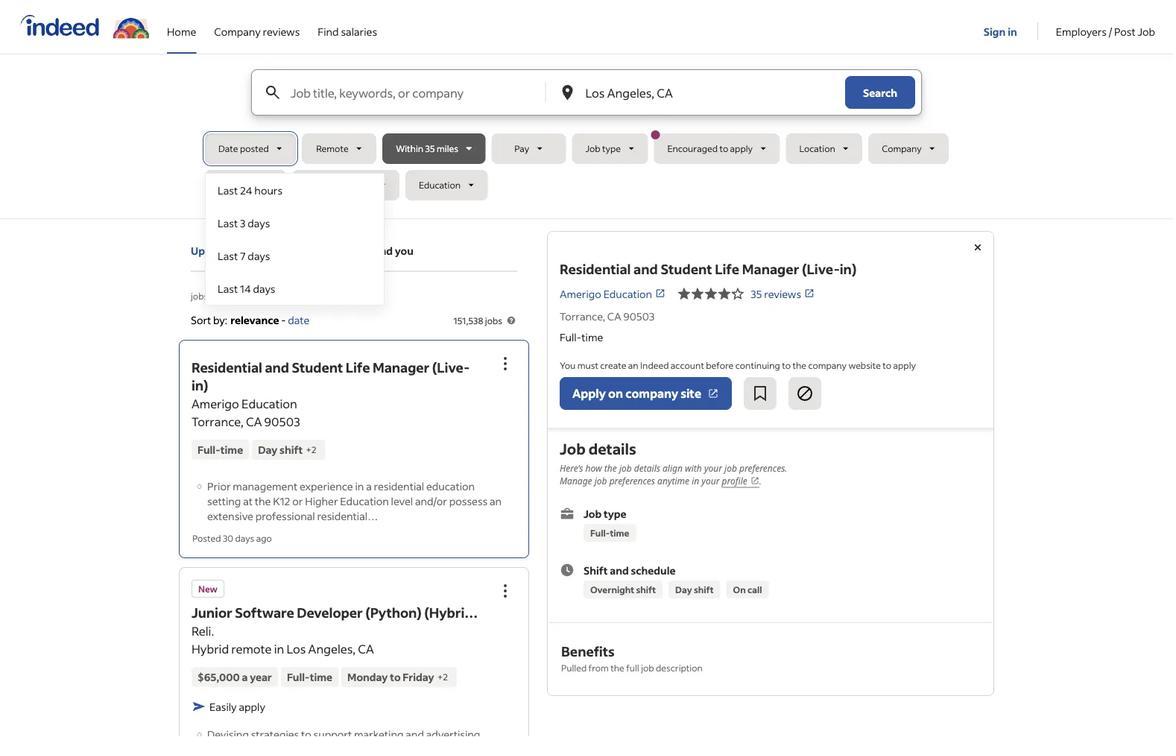 Task type: describe. For each thing, give the bounding box(es) containing it.
education
[[426, 479, 475, 492]]

close job details image
[[969, 238, 987, 256]]

the inside prior management experience in a residential education setting at the k12 or higher education level and/or possess an extensive professional residential…
[[255, 494, 271, 507]]

full
[[626, 662, 639, 673]]

you
[[560, 359, 576, 371]]

$65,000
[[197, 670, 240, 684]]

days for 3
[[248, 216, 270, 230]]

home
[[167, 25, 196, 38]]

full-time up must
[[560, 330, 603, 344]]

remote
[[231, 641, 272, 657]]

job actions menu is collapsed image for torrance, ca 90503
[[496, 355, 514, 373]]

from
[[588, 662, 609, 673]]

time up "shift and schedule"
[[610, 527, 629, 538]]

0 horizontal spatial a
[[242, 670, 248, 684]]

manage
[[560, 475, 592, 487]]

90503 inside residential and student life manager (live- in) amerigo education torrance, ca 90503
[[264, 414, 300, 429]]

higher
[[305, 494, 338, 507]]

in) for residential and student life manager (live-in)
[[840, 260, 857, 278]]

upload your resume - let employers find you
[[191, 244, 414, 257]]

ca inside reli. hybrid remote in los angeles, ca
[[358, 641, 374, 657]]

resume
[[254, 244, 291, 257]]

shift for day shift + 2
[[280, 443, 303, 456]]

apply
[[572, 386, 606, 401]]

life for residential and student life manager (live- in) amerigo education torrance, ca 90503
[[346, 359, 370, 376]]

prior
[[207, 479, 231, 492]]

by:
[[213, 313, 227, 326]]

help icon image
[[505, 314, 517, 326]]

residential for residential and student life manager (live-in)
[[560, 260, 631, 278]]

ago
[[256, 532, 272, 544]]

professional
[[255, 509, 315, 522]]

151,538
[[453, 314, 483, 326]]

sign in link
[[984, 1, 1019, 51]]

35 reviews
[[751, 287, 801, 300]]

.
[[759, 475, 762, 487]]

+ inside the "monday to friday + 2"
[[437, 671, 443, 683]]

$65,000 a year
[[197, 670, 272, 684]]

residential
[[374, 479, 424, 492]]

1 vertical spatial your
[[704, 462, 722, 474]]

1 vertical spatial apply
[[893, 359, 916, 371]]

amerigo inside residential and student life manager (live- in) amerigo education torrance, ca 90503
[[192, 396, 239, 411]]

job down how
[[595, 475, 607, 487]]

new
[[198, 583, 218, 594]]

and for shift and schedule
[[610, 563, 629, 577]]

an inside prior management experience in a residential education setting at the k12 or higher education level and/or possess an extensive professional residential…
[[490, 494, 502, 507]]

job up preferences
[[619, 462, 632, 474]]

last 24 hours link
[[206, 174, 384, 206]]

apply on company site
[[572, 386, 701, 401]]

job inside dropdown button
[[585, 143, 600, 154]]

overnight
[[590, 584, 634, 595]]

here's how the job details align with your job preferences.
[[560, 462, 787, 474]]

0 vertical spatial jobs
[[191, 290, 208, 301]]

full- up shift
[[590, 527, 610, 538]]

manager for residential and student life manager (live-in)
[[742, 260, 799, 278]]

ca down the amerigo education link
[[607, 309, 621, 323]]

junior software developer (python) (hybrid remote) button
[[192, 604, 478, 639]]

manage job preferences anytime in your
[[560, 475, 722, 487]]

2 inside day shift + 2
[[311, 444, 317, 455]]

anytime
[[657, 475, 689, 487]]

sort
[[191, 313, 211, 326]]

sign in
[[984, 25, 1017, 38]]

sign
[[984, 25, 1006, 38]]

how
[[585, 462, 602, 474]]

k12
[[273, 494, 290, 507]]

location
[[799, 143, 835, 154]]

or
[[292, 494, 303, 507]]

you must create an indeed account before continuing to the company website to apply
[[560, 359, 916, 371]]

day shift + 2
[[258, 443, 317, 456]]

job right post
[[1138, 25, 1155, 38]]

website
[[848, 359, 881, 371]]

job up here's
[[560, 439, 586, 458]]

3
[[240, 216, 246, 230]]

at
[[243, 494, 253, 507]]

encouraged to apply
[[667, 143, 753, 154]]

within 35 miles
[[396, 143, 458, 154]]

0 horizontal spatial los
[[219, 290, 234, 301]]

pulled
[[561, 662, 587, 673]]

24
[[240, 183, 252, 197]]

continuing
[[735, 359, 780, 371]]

education button
[[405, 170, 488, 200]]

angeles, inside reli. hybrid remote in los angeles, ca
[[308, 641, 356, 657]]

job details
[[560, 439, 636, 458]]

last 7 days
[[218, 249, 270, 262]]

salaries
[[341, 25, 377, 38]]

date posted button
[[205, 133, 296, 164]]

1 vertical spatial details
[[634, 462, 660, 474]]

1 horizontal spatial amerigo
[[560, 287, 601, 300]]

before
[[706, 359, 734, 371]]

upload your resume link
[[191, 243, 291, 259]]

0 vertical spatial your
[[229, 244, 252, 257]]

friday
[[403, 670, 434, 684]]

date posted
[[218, 143, 269, 154]]

shift for day shift
[[694, 584, 714, 595]]

full-time down reli. hybrid remote in los angeles, ca
[[287, 670, 332, 684]]

year
[[250, 670, 272, 684]]

management
[[233, 479, 298, 492]]

1 vertical spatial jobs
[[485, 314, 502, 326]]

developer
[[297, 604, 363, 621]]

last for last 7 days
[[218, 249, 238, 262]]

last 7 days link
[[206, 239, 384, 272]]

- for date
[[281, 313, 286, 326]]

2 vertical spatial apply
[[239, 700, 265, 713]]

company inside popup button
[[625, 386, 678, 401]]

0 vertical spatial company
[[808, 359, 847, 371]]

to inside encouraged to apply popup button
[[719, 143, 728, 154]]

the inside benefits pulled from the full job description
[[611, 662, 624, 673]]

time left the monday at left
[[310, 670, 332, 684]]

miles
[[437, 143, 458, 154]]

company for company
[[882, 143, 922, 154]]

last 24 hours
[[218, 183, 283, 197]]

ca up relevance
[[273, 290, 285, 301]]

1 horizontal spatial an
[[628, 359, 638, 371]]

let
[[300, 244, 316, 257]]

pay button
[[491, 133, 566, 164]]

paid housing
[[576, 693, 638, 707]]

site
[[681, 386, 701, 401]]

experience
[[300, 479, 353, 492]]

job type inside dropdown button
[[585, 143, 621, 154]]

shift
[[584, 563, 608, 577]]

residential and student life manager (live- in) button
[[192, 359, 470, 394]]

shift and schedule
[[584, 563, 676, 577]]

on
[[733, 584, 746, 595]]

to left friday
[[390, 670, 401, 684]]

student for residential and student life manager (live-in)
[[661, 260, 712, 278]]

paid
[[576, 693, 597, 707]]

type inside dropdown button
[[602, 143, 621, 154]]



Task type: vqa. For each thing, say whether or not it's contained in the screenshot.
$26.44
no



Task type: locate. For each thing, give the bounding box(es) containing it.
student up the 4.1 out of 5 stars. link to 35 company reviews (opens in a new tab) image
[[661, 260, 712, 278]]

0 vertical spatial amerigo
[[560, 287, 601, 300]]

1 vertical spatial 35
[[751, 287, 762, 300]]

find salaries
[[318, 25, 377, 38]]

job inside benefits pulled from the full job description
[[641, 662, 654, 673]]

1 vertical spatial residential
[[192, 359, 262, 376]]

jobs up 'sort'
[[191, 290, 208, 301]]

1 last from the top
[[218, 183, 238, 197]]

student inside residential and student life manager (live- in) amerigo education torrance, ca 90503
[[292, 359, 343, 376]]

full- up "prior" at left
[[197, 443, 220, 456]]

2 right friday
[[443, 671, 448, 683]]

hours
[[254, 183, 283, 197]]

1 vertical spatial a
[[242, 670, 248, 684]]

details up manage job preferences anytime in your
[[634, 462, 660, 474]]

(live- down 151,538
[[432, 359, 470, 376]]

0 horizontal spatial jobs
[[191, 290, 208, 301]]

(live- up 35 reviews link
[[802, 260, 840, 278]]

1 vertical spatial angeles,
[[308, 641, 356, 657]]

0 horizontal spatial 90503
[[264, 414, 300, 429]]

the left full
[[611, 662, 624, 673]]

90503 down the amerigo education link
[[623, 309, 655, 323]]

1 vertical spatial in)
[[192, 377, 208, 394]]

1 horizontal spatial apply
[[730, 143, 753, 154]]

0 vertical spatial life
[[715, 260, 739, 278]]

35 left miles
[[425, 143, 435, 154]]

home link
[[167, 0, 196, 51]]

angeles, down junior software developer (python) (hybrid remote)
[[308, 641, 356, 657]]

4.1 out of 5 stars. link to 35 company reviews (opens in a new tab) image
[[678, 285, 745, 303]]

1 vertical spatial manager
[[373, 359, 429, 376]]

los right the remote
[[287, 641, 306, 657]]

1 vertical spatial +
[[437, 671, 443, 683]]

save this job image
[[751, 385, 769, 402]]

7
[[240, 249, 246, 262]]

job right full
[[641, 662, 654, 673]]

+ inside day shift + 2
[[306, 444, 311, 455]]

2 horizontal spatial apply
[[893, 359, 916, 371]]

1 horizontal spatial 35
[[751, 287, 762, 300]]

torrance, inside residential and student life manager (live- in) amerigo education torrance, ca 90503
[[192, 414, 244, 429]]

in up by: on the left top
[[210, 290, 217, 301]]

company for company reviews
[[214, 25, 261, 38]]

35 inside dropdown button
[[425, 143, 435, 154]]

not interested image
[[796, 385, 814, 402]]

days for 14
[[253, 282, 275, 295]]

in inside reli. hybrid remote in los angeles, ca
[[274, 641, 284, 657]]

the
[[793, 359, 806, 371], [604, 462, 617, 474], [255, 494, 271, 507], [611, 662, 624, 673]]

1 horizontal spatial los
[[287, 641, 306, 657]]

to right website in the right of the page
[[883, 359, 891, 371]]

reviews right the 4.1 out of 5 stars. link to 35 company reviews (opens in a new tab) image
[[764, 287, 801, 300]]

education up torrance, ca 90503
[[603, 287, 652, 300]]

jobs in los angeles, ca
[[191, 290, 285, 301]]

account
[[671, 359, 704, 371]]

last inside "link"
[[218, 282, 238, 295]]

job actions menu is collapsed image
[[496, 355, 514, 373], [496, 582, 514, 600]]

151,538 jobs
[[453, 314, 502, 326]]

date
[[218, 143, 238, 154]]

full- up you
[[560, 330, 582, 344]]

0 vertical spatial type
[[602, 143, 621, 154]]

on
[[608, 386, 623, 401]]

torrance, up "prior" at left
[[192, 414, 244, 429]]

the right at
[[255, 494, 271, 507]]

shift left on
[[694, 584, 714, 595]]

and up overnight shift
[[610, 563, 629, 577]]

2 job actions menu is collapsed image from the top
[[496, 582, 514, 600]]

to right encouraged
[[719, 143, 728, 154]]

your right with
[[704, 462, 722, 474]]

1 horizontal spatial company
[[882, 143, 922, 154]]

0 vertical spatial company
[[214, 25, 261, 38]]

1 job actions menu is collapsed image from the top
[[496, 355, 514, 373]]

company reviews
[[214, 25, 300, 38]]

sort by: relevance - date
[[191, 313, 310, 326]]

- for let
[[293, 244, 298, 257]]

menu containing last 24 hours
[[205, 173, 385, 306]]

residential and student life manager (live- in) amerigo education torrance, ca 90503
[[192, 359, 470, 429]]

company up not interested image
[[808, 359, 847, 371]]

2 up experience
[[311, 444, 317, 455]]

full-time
[[560, 330, 603, 344], [197, 443, 243, 456], [590, 527, 629, 538], [287, 670, 332, 684]]

preferences
[[609, 475, 655, 487]]

time up "prior" at left
[[220, 443, 243, 456]]

a left "residential"
[[366, 479, 372, 492]]

last for last 3 days
[[218, 216, 238, 230]]

2 inside the "monday to friday + 2"
[[443, 671, 448, 683]]

jobs left help icon
[[485, 314, 502, 326]]

0 horizontal spatial torrance,
[[192, 414, 244, 429]]

1 horizontal spatial torrance,
[[560, 309, 605, 323]]

0 horizontal spatial day
[[258, 443, 277, 456]]

employers
[[1056, 25, 1107, 38]]

0 vertical spatial in)
[[840, 260, 857, 278]]

education up day shift + 2
[[241, 396, 297, 411]]

(live- inside residential and student life manager (live- in) amerigo education torrance, ca 90503
[[432, 359, 470, 376]]

1 vertical spatial company
[[882, 143, 922, 154]]

a left 'year'
[[242, 670, 248, 684]]

shift
[[280, 443, 303, 456], [636, 584, 656, 595], [694, 584, 714, 595]]

create
[[600, 359, 626, 371]]

0 horizontal spatial +
[[306, 444, 311, 455]]

1 vertical spatial los
[[287, 641, 306, 657]]

relevance
[[230, 313, 279, 326]]

and for residential and student life manager (live- in) amerigo education torrance, ca 90503
[[265, 359, 289, 376]]

job actions menu is collapsed image for hybrid remote in los angeles, ca
[[496, 582, 514, 600]]

1 vertical spatial and
[[265, 359, 289, 376]]

30
[[223, 532, 233, 544]]

los inside reli. hybrid remote in los angeles, ca
[[287, 641, 306, 657]]

last for last 24 hours
[[218, 183, 238, 197]]

0 vertical spatial a
[[366, 479, 372, 492]]

search: Job title, keywords, or company text field
[[288, 70, 544, 115]]

posted
[[192, 532, 221, 544]]

student down the date
[[292, 359, 343, 376]]

1 horizontal spatial +
[[437, 671, 443, 683]]

days right 7
[[248, 249, 270, 262]]

apply inside popup button
[[730, 143, 753, 154]]

0 vertical spatial torrance,
[[560, 309, 605, 323]]

reviews for 35 reviews
[[764, 287, 801, 300]]

employers
[[318, 244, 371, 257]]

0 vertical spatial angeles,
[[236, 290, 271, 301]]

full- right 'year'
[[287, 670, 310, 684]]

posted
[[240, 143, 269, 154]]

0 vertical spatial 35
[[425, 143, 435, 154]]

1 vertical spatial torrance,
[[192, 414, 244, 429]]

in) for residential and student life manager (live- in) amerigo education torrance, ca 90503
[[192, 377, 208, 394]]

1 vertical spatial company
[[625, 386, 678, 401]]

+ up experience
[[306, 444, 311, 455]]

1 horizontal spatial in)
[[840, 260, 857, 278]]

in down with
[[692, 475, 699, 487]]

1 horizontal spatial residential
[[560, 260, 631, 278]]

1 vertical spatial an
[[490, 494, 502, 507]]

monday to friday + 2
[[347, 670, 448, 684]]

profile
[[722, 475, 747, 487]]

3 last from the top
[[218, 249, 238, 262]]

job up the profile
[[724, 462, 737, 474]]

manager inside residential and student life manager (live- in) amerigo education torrance, ca 90503
[[373, 359, 429, 376]]

(live- for residential and student life manager (live-in)
[[802, 260, 840, 278]]

Edit location text field
[[582, 70, 815, 115]]

35 reviews link
[[751, 287, 815, 300]]

1 vertical spatial (live-
[[432, 359, 470, 376]]

day up management
[[258, 443, 277, 456]]

company
[[214, 25, 261, 38], [882, 143, 922, 154]]

+ right friday
[[437, 671, 443, 683]]

1 horizontal spatial a
[[366, 479, 372, 492]]

1 horizontal spatial and
[[610, 563, 629, 577]]

job
[[619, 462, 632, 474], [724, 462, 737, 474], [595, 475, 607, 487], [641, 662, 654, 673]]

day shift
[[675, 584, 714, 595]]

0 vertical spatial 90503
[[623, 309, 655, 323]]

reviews
[[263, 25, 300, 38], [764, 287, 801, 300]]

menu
[[205, 173, 385, 306]]

0 vertical spatial reviews
[[263, 25, 300, 38]]

day for day shift
[[675, 584, 692, 595]]

1 vertical spatial day
[[675, 584, 692, 595]]

student for residential and student life manager (live- in) amerigo education torrance, ca 90503
[[292, 359, 343, 376]]

indeed
[[640, 359, 669, 371]]

extensive
[[207, 509, 253, 522]]

35
[[425, 143, 435, 154], [751, 287, 762, 300]]

ca
[[273, 290, 285, 301], [607, 309, 621, 323], [246, 414, 262, 429], [358, 641, 374, 657]]

ca up day shift + 2
[[246, 414, 262, 429]]

easily apply
[[209, 700, 265, 713]]

0 horizontal spatial (live-
[[432, 359, 470, 376]]

0 vertical spatial student
[[661, 260, 712, 278]]

and for residential and student life manager (live-in)
[[634, 260, 658, 278]]

job type button
[[572, 133, 648, 164]]

life for residential and student life manager (live-in)
[[715, 260, 739, 278]]

reviews left find
[[263, 25, 300, 38]]

an right create
[[628, 359, 638, 371]]

(python)
[[365, 604, 422, 621]]

0 vertical spatial and
[[634, 260, 658, 278]]

angeles,
[[236, 290, 271, 301], [308, 641, 356, 657]]

benefits pulled from the full job description
[[561, 642, 703, 673]]

search button
[[845, 76, 915, 109]]

within
[[396, 143, 423, 154]]

residential for residential and student life manager (live- in) amerigo education torrance, ca 90503
[[192, 359, 262, 376]]

encouraged
[[667, 143, 718, 154]]

35 right the 4.1 out of 5 stars. link to 35 company reviews (opens in a new tab) image
[[751, 287, 762, 300]]

pay
[[514, 143, 529, 154]]

0 horizontal spatial in)
[[192, 377, 208, 394]]

1 vertical spatial amerigo
[[192, 396, 239, 411]]

and
[[634, 260, 658, 278], [265, 359, 289, 376], [610, 563, 629, 577]]

0 horizontal spatial shift
[[280, 443, 303, 456]]

on call
[[733, 584, 762, 595]]

0 horizontal spatial angeles,
[[236, 290, 271, 301]]

manager for residential and student life manager (live- in) amerigo education torrance, ca 90503
[[373, 359, 429, 376]]

0 horizontal spatial residential
[[192, 359, 262, 376]]

company down the indeed
[[625, 386, 678, 401]]

2
[[311, 444, 317, 455], [443, 671, 448, 683]]

none search field containing search
[[205, 69, 968, 306]]

employers / post job link
[[1056, 0, 1155, 51]]

and inside residential and student life manager (live- in) amerigo education torrance, ca 90503
[[265, 359, 289, 376]]

within 35 miles button
[[382, 133, 485, 164]]

ca inside residential and student life manager (live- in) amerigo education torrance, ca 90503
[[246, 414, 262, 429]]

1 horizontal spatial (live-
[[802, 260, 840, 278]]

job right pay popup button at left
[[585, 143, 600, 154]]

last for last 14 days
[[218, 282, 238, 295]]

(hybrid
[[424, 604, 473, 621]]

company
[[808, 359, 847, 371], [625, 386, 678, 401]]

and/or
[[415, 494, 447, 507]]

last left 24
[[218, 183, 238, 197]]

in) inside residential and student life manager (live- in) amerigo education torrance, ca 90503
[[192, 377, 208, 394]]

1 vertical spatial 90503
[[264, 414, 300, 429]]

the right how
[[604, 462, 617, 474]]

0 vertical spatial -
[[293, 244, 298, 257]]

preferences.
[[739, 462, 787, 474]]

ca up the monday at left
[[358, 641, 374, 657]]

a
[[366, 479, 372, 492], [242, 670, 248, 684]]

1 vertical spatial -
[[281, 313, 286, 326]]

reli. hybrid remote in los angeles, ca
[[192, 623, 374, 657]]

1 vertical spatial job actions menu is collapsed image
[[496, 582, 514, 600]]

1 horizontal spatial shift
[[636, 584, 656, 595]]

1 horizontal spatial -
[[293, 244, 298, 257]]

education inside popup button
[[419, 179, 461, 191]]

days right 14
[[253, 282, 275, 295]]

life inside residential and student life manager (live- in) amerigo education torrance, ca 90503
[[346, 359, 370, 376]]

2 vertical spatial and
[[610, 563, 629, 577]]

shift up management
[[280, 443, 303, 456]]

apply right encouraged
[[730, 143, 753, 154]]

company right home
[[214, 25, 261, 38]]

amerigo education link
[[560, 286, 666, 302]]

los left 14
[[219, 290, 234, 301]]

2 vertical spatial your
[[702, 475, 719, 487]]

days right 3
[[248, 216, 270, 230]]

90503 up day shift + 2
[[264, 414, 300, 429]]

company down search button
[[882, 143, 922, 154]]

education inside residential and student life manager (live- in) amerigo education torrance, ca 90503
[[241, 396, 297, 411]]

0 vertical spatial +
[[306, 444, 311, 455]]

in right sign
[[1008, 25, 1017, 38]]

0 vertical spatial job actions menu is collapsed image
[[496, 355, 514, 373]]

0 vertical spatial apply
[[730, 143, 753, 154]]

0 vertical spatial los
[[219, 290, 234, 301]]

days for 30
[[235, 532, 254, 544]]

reli.
[[192, 623, 214, 639]]

last left 3
[[218, 216, 238, 230]]

day down schedule
[[675, 584, 692, 595]]

1 horizontal spatial 90503
[[623, 309, 655, 323]]

a inside prior management experience in a residential education setting at the k12 or higher education level and/or possess an extensive professional residential…
[[366, 479, 372, 492]]

1 vertical spatial student
[[292, 359, 343, 376]]

- left date link
[[281, 313, 286, 326]]

1 horizontal spatial life
[[715, 260, 739, 278]]

your down with
[[702, 475, 719, 487]]

(live- for residential and student life manager (live- in) amerigo education torrance, ca 90503
[[432, 359, 470, 376]]

days inside "link"
[[253, 282, 275, 295]]

apply right website in the right of the page
[[893, 359, 916, 371]]

in up residential…
[[355, 479, 364, 492]]

0 horizontal spatial and
[[265, 359, 289, 376]]

1 vertical spatial job type
[[584, 507, 626, 520]]

description
[[656, 662, 703, 673]]

benefits
[[561, 642, 615, 660]]

1 horizontal spatial manager
[[742, 260, 799, 278]]

an right the possess
[[490, 494, 502, 507]]

day for day shift + 2
[[258, 443, 277, 456]]

residential inside residential and student life manager (live- in) amerigo education torrance, ca 90503
[[192, 359, 262, 376]]

angeles, up relevance
[[236, 290, 271, 301]]

2 horizontal spatial shift
[[694, 584, 714, 595]]

reviews for company reviews
[[263, 25, 300, 38]]

- left the let
[[293, 244, 298, 257]]

the up not interested image
[[793, 359, 806, 371]]

level
[[391, 494, 413, 507]]

time down torrance, ca 90503
[[582, 330, 603, 344]]

1 horizontal spatial angeles,
[[308, 641, 356, 657]]

los
[[219, 290, 234, 301], [287, 641, 306, 657]]

residential down by: on the left top
[[192, 359, 262, 376]]

shift for overnight shift
[[636, 584, 656, 595]]

company inside dropdown button
[[882, 143, 922, 154]]

employers / post job
[[1056, 25, 1155, 38]]

date
[[288, 313, 310, 326]]

in)
[[840, 260, 857, 278], [192, 377, 208, 394]]

to right continuing
[[782, 359, 791, 371]]

your down 3
[[229, 244, 252, 257]]

1 vertical spatial 2
[[443, 671, 448, 683]]

in inside prior management experience in a residential education setting at the k12 or higher education level and/or possess an extensive professional residential…
[[355, 479, 364, 492]]

1 vertical spatial reviews
[[764, 287, 801, 300]]

days right 30
[[235, 532, 254, 544]]

1 horizontal spatial day
[[675, 584, 692, 595]]

job type down preferences
[[584, 507, 626, 520]]

and down the date
[[265, 359, 289, 376]]

0 horizontal spatial -
[[281, 313, 286, 326]]

0 horizontal spatial student
[[292, 359, 343, 376]]

1 horizontal spatial company
[[808, 359, 847, 371]]

last left 7
[[218, 249, 238, 262]]

shift down schedule
[[636, 584, 656, 595]]

must
[[577, 359, 598, 371]]

0 horizontal spatial life
[[346, 359, 370, 376]]

post
[[1114, 25, 1136, 38]]

education up residential…
[[340, 494, 389, 507]]

education
[[419, 179, 461, 191], [603, 287, 652, 300], [241, 396, 297, 411], [340, 494, 389, 507]]

1 horizontal spatial jobs
[[485, 314, 502, 326]]

0 vertical spatial day
[[258, 443, 277, 456]]

indeed proudly celebrates hispanic heritage month image
[[113, 15, 149, 38]]

easily
[[209, 700, 237, 713]]

last 3 days link
[[206, 206, 384, 239]]

0 horizontal spatial company
[[625, 386, 678, 401]]

days for 7
[[248, 249, 270, 262]]

details up how
[[588, 439, 636, 458]]

last 14 days link
[[206, 272, 384, 305]]

residential…
[[317, 509, 378, 522]]

job type right pay popup button at left
[[585, 143, 621, 154]]

full-
[[560, 330, 582, 344], [197, 443, 220, 456], [590, 527, 610, 538], [287, 670, 310, 684]]

0 horizontal spatial company
[[214, 25, 261, 38]]

junior software developer (python) (hybrid remote)
[[192, 604, 473, 639]]

job down manage
[[584, 507, 602, 520]]

jobs
[[191, 290, 208, 301], [485, 314, 502, 326]]

0 horizontal spatial an
[[490, 494, 502, 507]]

education down within 35 miles dropdown button
[[419, 179, 461, 191]]

software
[[235, 604, 294, 621]]

0 horizontal spatial 2
[[311, 444, 317, 455]]

1 vertical spatial type
[[604, 507, 626, 520]]

2 horizontal spatial and
[[634, 260, 658, 278]]

and up the amerigo education link
[[634, 260, 658, 278]]

encouraged to apply button
[[651, 130, 780, 164]]

last left 14
[[218, 282, 238, 295]]

0 vertical spatial (live-
[[802, 260, 840, 278]]

0 horizontal spatial reviews
[[263, 25, 300, 38]]

full-time up "prior" at left
[[197, 443, 243, 456]]

residential up amerigo education
[[560, 260, 631, 278]]

0 horizontal spatial manager
[[373, 359, 429, 376]]

call
[[748, 584, 762, 595]]

0 vertical spatial details
[[588, 439, 636, 458]]

find salaries link
[[318, 0, 377, 51]]

None search field
[[205, 69, 968, 306]]

full-time up shift
[[590, 527, 629, 538]]

company reviews link
[[214, 0, 300, 51]]

in inside sign in link
[[1008, 25, 1017, 38]]

location button
[[786, 133, 862, 164]]

monday
[[347, 670, 388, 684]]

4 last from the top
[[218, 282, 238, 295]]

education inside prior management experience in a residential education setting at the k12 or higher education level and/or possess an extensive professional residential…
[[340, 494, 389, 507]]

life
[[715, 260, 739, 278], [346, 359, 370, 376]]

torrance, down amerigo education
[[560, 309, 605, 323]]

2 last from the top
[[218, 216, 238, 230]]

prior management experience in a residential education setting at the k12 or higher education level and/or possess an extensive professional residential…
[[207, 479, 502, 522]]

apply right easily
[[239, 700, 265, 713]]



